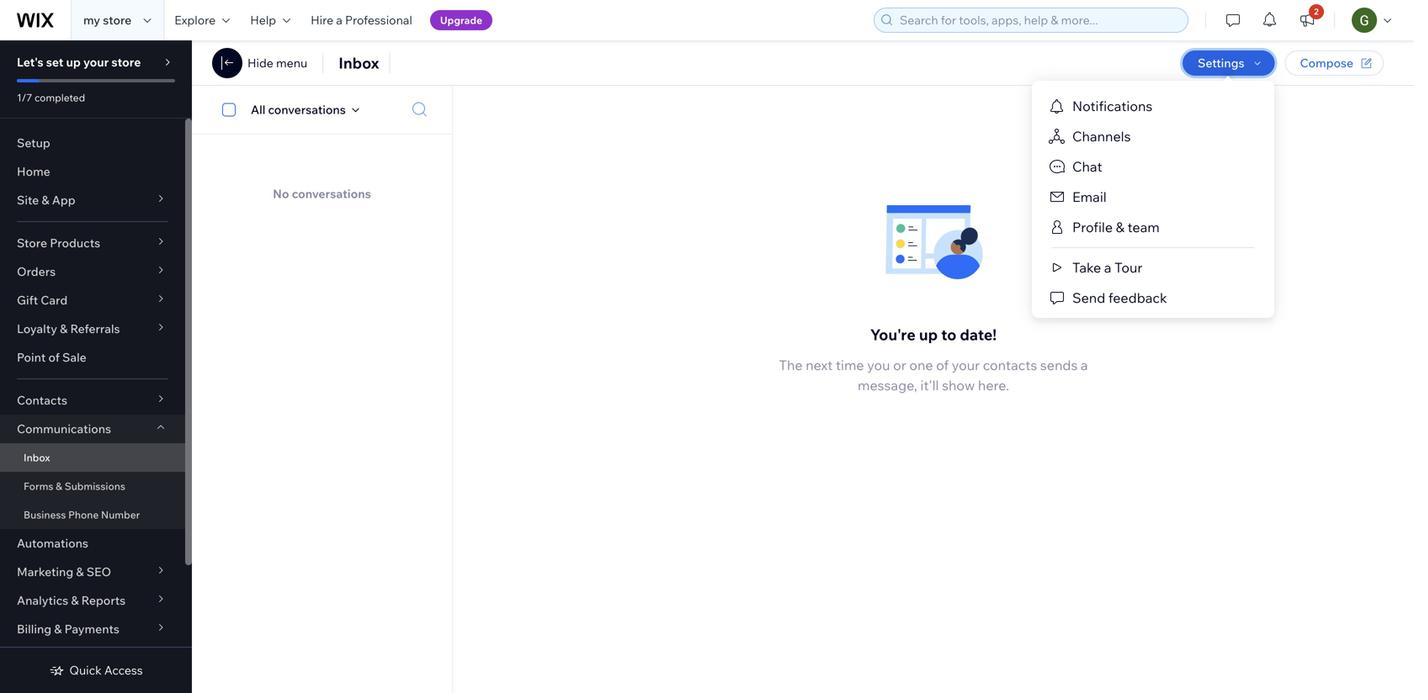Task type: locate. For each thing, give the bounding box(es) containing it.
& for forms
[[56, 480, 62, 493]]

conversations for no conversations
[[292, 186, 371, 201]]

& for marketing
[[76, 565, 84, 580]]

quick
[[69, 663, 102, 678]]

1 horizontal spatial a
[[1081, 357, 1088, 374]]

up left to
[[919, 326, 938, 344]]

1 horizontal spatial your
[[952, 357, 980, 374]]

up right set
[[66, 55, 81, 69]]

& left team
[[1116, 219, 1125, 236]]

notifications
[[1072, 98, 1153, 114]]

time
[[836, 357, 864, 374]]

0 horizontal spatial a
[[336, 13, 342, 27]]

2 horizontal spatial a
[[1104, 259, 1111, 276]]

business phone number link
[[0, 501, 185, 529]]

gift card
[[17, 293, 67, 308]]

contacts button
[[0, 386, 185, 415]]

0 horizontal spatial inbox
[[24, 452, 50, 464]]

conversations right the all
[[268, 102, 346, 117]]

& for analytics
[[71, 593, 79, 608]]

& inside popup button
[[60, 322, 68, 336]]

& right forms
[[56, 480, 62, 493]]

my store
[[83, 13, 132, 27]]

&
[[42, 193, 49, 207], [1116, 219, 1125, 236], [60, 322, 68, 336], [56, 480, 62, 493], [76, 565, 84, 580], [71, 593, 79, 608], [54, 622, 62, 637]]

inbox inside sidebar element
[[24, 452, 50, 464]]

of left the sale
[[48, 350, 60, 365]]

tour
[[1115, 259, 1143, 276]]

your right set
[[83, 55, 109, 69]]

quick access button
[[49, 663, 143, 678]]

of
[[48, 350, 60, 365], [936, 357, 949, 374]]

a for tour
[[1104, 259, 1111, 276]]

0 horizontal spatial your
[[83, 55, 109, 69]]

0 horizontal spatial of
[[48, 350, 60, 365]]

0 vertical spatial up
[[66, 55, 81, 69]]

email
[[1072, 189, 1107, 205]]

store
[[103, 13, 132, 27], [111, 55, 141, 69]]

to
[[941, 326, 956, 344]]

1 horizontal spatial of
[[936, 357, 949, 374]]

1 vertical spatial inbox
[[24, 452, 50, 464]]

0 vertical spatial your
[[83, 55, 109, 69]]

your up show
[[952, 357, 980, 374]]

& right billing
[[54, 622, 62, 637]]

completed
[[34, 91, 85, 104]]

forms
[[24, 480, 53, 493]]

1 vertical spatial conversations
[[292, 186, 371, 201]]

conversations right no
[[292, 186, 371, 201]]

a right sends
[[1081, 357, 1088, 374]]

0 horizontal spatial up
[[66, 55, 81, 69]]

conversations
[[268, 102, 346, 117], [292, 186, 371, 201]]

submissions
[[65, 480, 125, 493]]

professional
[[345, 13, 412, 27]]

store products
[[17, 236, 100, 250]]

you
[[867, 357, 890, 374]]

upgrade
[[440, 14, 482, 27]]

up
[[66, 55, 81, 69], [919, 326, 938, 344]]

the next time you or one of your contacts sends a message, it'll show here.
[[779, 357, 1088, 394]]

marketing
[[17, 565, 73, 580]]

hide menu button down help
[[212, 48, 307, 78]]

of right one
[[936, 357, 949, 374]]

your
[[83, 55, 109, 69], [952, 357, 980, 374]]

date!
[[960, 326, 997, 344]]

channels button
[[1032, 121, 1274, 152]]

notifications button
[[1032, 91, 1274, 121]]

business
[[24, 509, 66, 521]]

a inside the next time you or one of your contacts sends a message, it'll show here.
[[1081, 357, 1088, 374]]

a left tour
[[1104, 259, 1111, 276]]

it'll
[[920, 377, 939, 394]]

app
[[52, 193, 75, 207]]

a inside button
[[1104, 259, 1111, 276]]

0 vertical spatial a
[[336, 13, 342, 27]]

products
[[50, 236, 100, 250]]

1 vertical spatial a
[[1104, 259, 1111, 276]]

1 vertical spatial store
[[111, 55, 141, 69]]

1/7
[[17, 91, 32, 104]]

or
[[893, 357, 906, 374]]

inbox down hire a professional 'link'
[[339, 53, 379, 72]]

a right hire
[[336, 13, 342, 27]]

access
[[104, 663, 143, 678]]

2 vertical spatial a
[[1081, 357, 1088, 374]]

inbox link
[[0, 444, 185, 472]]

& right site
[[42, 193, 49, 207]]

quick access
[[69, 663, 143, 678]]

communications
[[17, 422, 111, 436]]

& left 'seo'
[[76, 565, 84, 580]]

0 vertical spatial inbox
[[339, 53, 379, 72]]

channels
[[1072, 128, 1131, 145]]

1 horizontal spatial inbox
[[339, 53, 379, 72]]

let's
[[17, 55, 43, 69]]

automations
[[17, 536, 88, 551]]

hide menu button down help button
[[247, 56, 307, 71]]

let's set up your store
[[17, 55, 141, 69]]

all
[[251, 102, 265, 117]]

& left reports on the bottom
[[71, 593, 79, 608]]

& for site
[[42, 193, 49, 207]]

1 vertical spatial up
[[919, 326, 938, 344]]

chat button
[[1032, 152, 1274, 182]]

0 vertical spatial conversations
[[268, 102, 346, 117]]

feedback
[[1108, 290, 1167, 306]]

2
[[1314, 6, 1319, 17]]

setup
[[17, 136, 50, 150]]

explore
[[174, 13, 216, 27]]

store inside sidebar element
[[111, 55, 141, 69]]

automations link
[[0, 529, 185, 558]]

store down my store
[[111, 55, 141, 69]]

& right loyalty
[[60, 322, 68, 336]]

sale
[[62, 350, 87, 365]]

conversations for all conversations
[[268, 102, 346, 117]]

1 vertical spatial your
[[952, 357, 980, 374]]

a
[[336, 13, 342, 27], [1104, 259, 1111, 276], [1081, 357, 1088, 374]]

inbox up forms
[[24, 452, 50, 464]]

& inside "popup button"
[[71, 593, 79, 608]]

settings button
[[1183, 51, 1275, 76]]

message,
[[858, 377, 917, 394]]

compose
[[1300, 56, 1353, 70]]

store right my
[[103, 13, 132, 27]]

store products button
[[0, 229, 185, 258]]

my
[[83, 13, 100, 27]]

a inside 'link'
[[336, 13, 342, 27]]

0 vertical spatial store
[[103, 13, 132, 27]]

None checkbox
[[213, 100, 251, 120]]

& inside button
[[1116, 219, 1125, 236]]



Task type: describe. For each thing, give the bounding box(es) containing it.
point
[[17, 350, 46, 365]]

you're up to date!
[[870, 326, 997, 344]]

contacts
[[983, 357, 1037, 374]]

profile & team button
[[1032, 212, 1274, 242]]

loyalty & referrals button
[[0, 315, 185, 343]]

up inside sidebar element
[[66, 55, 81, 69]]

site
[[17, 193, 39, 207]]

take a tour button
[[1032, 253, 1274, 283]]

send feedback
[[1072, 290, 1167, 306]]

menu
[[276, 56, 307, 70]]

set
[[46, 55, 63, 69]]

home
[[17, 164, 50, 179]]

compose button
[[1285, 51, 1384, 76]]

profile & team
[[1072, 219, 1160, 236]]

site & app
[[17, 193, 75, 207]]

send feedback button
[[1032, 283, 1274, 313]]

loyalty
[[17, 322, 57, 336]]

forms & submissions
[[24, 480, 125, 493]]

forms & submissions link
[[0, 472, 185, 501]]

& for profile
[[1116, 219, 1125, 236]]

2 button
[[1289, 0, 1326, 40]]

1 horizontal spatial up
[[919, 326, 938, 344]]

loyalty & referrals
[[17, 322, 120, 336]]

analytics
[[17, 593, 68, 608]]

marketing & seo button
[[0, 558, 185, 587]]

hire a professional
[[311, 13, 412, 27]]

number
[[101, 509, 140, 521]]

help button
[[240, 0, 301, 40]]

upgrade button
[[430, 10, 492, 30]]

payments
[[65, 622, 119, 637]]

your inside the next time you or one of your contacts sends a message, it'll show here.
[[952, 357, 980, 374]]

no
[[273, 186, 289, 201]]

hide menu
[[247, 56, 307, 70]]

site & app button
[[0, 186, 185, 215]]

Search for tools, apps, help & more... field
[[895, 8, 1183, 32]]

here.
[[978, 377, 1009, 394]]

1/7 completed
[[17, 91, 85, 104]]

reports
[[81, 593, 126, 608]]

billing
[[17, 622, 51, 637]]

you're
[[870, 326, 916, 344]]

help
[[250, 13, 276, 27]]

& for loyalty
[[60, 322, 68, 336]]

your inside sidebar element
[[83, 55, 109, 69]]

send
[[1072, 290, 1105, 306]]

referrals
[[70, 322, 120, 336]]

analytics & reports button
[[0, 587, 185, 615]]

email button
[[1032, 182, 1274, 212]]

a for professional
[[336, 13, 342, 27]]

business phone number
[[24, 509, 140, 521]]

& for billing
[[54, 622, 62, 637]]

point of sale link
[[0, 343, 185, 372]]

orders button
[[0, 258, 185, 286]]

gift
[[17, 293, 38, 308]]

analytics & reports
[[17, 593, 126, 608]]

card
[[41, 293, 67, 308]]

sidebar element
[[0, 40, 192, 694]]

no conversations
[[273, 186, 371, 201]]

the
[[779, 357, 803, 374]]

take a tour
[[1072, 259, 1143, 276]]

one
[[909, 357, 933, 374]]

of inside the next time you or one of your contacts sends a message, it'll show here.
[[936, 357, 949, 374]]

sends
[[1040, 357, 1078, 374]]

next
[[806, 357, 833, 374]]

chat
[[1072, 158, 1102, 175]]

show
[[942, 377, 975, 394]]

contacts
[[17, 393, 67, 408]]

of inside 'link'
[[48, 350, 60, 365]]

marketing & seo
[[17, 565, 111, 580]]

point of sale
[[17, 350, 87, 365]]

all conversations
[[251, 102, 346, 117]]

team
[[1128, 219, 1160, 236]]

hire a professional link
[[301, 0, 422, 40]]

settings
[[1198, 56, 1244, 70]]

setup link
[[0, 129, 185, 157]]

phone
[[68, 509, 99, 521]]

home link
[[0, 157, 185, 186]]

billing & payments
[[17, 622, 119, 637]]

profile
[[1072, 219, 1113, 236]]



Task type: vqa. For each thing, say whether or not it's contained in the screenshot.
blog
no



